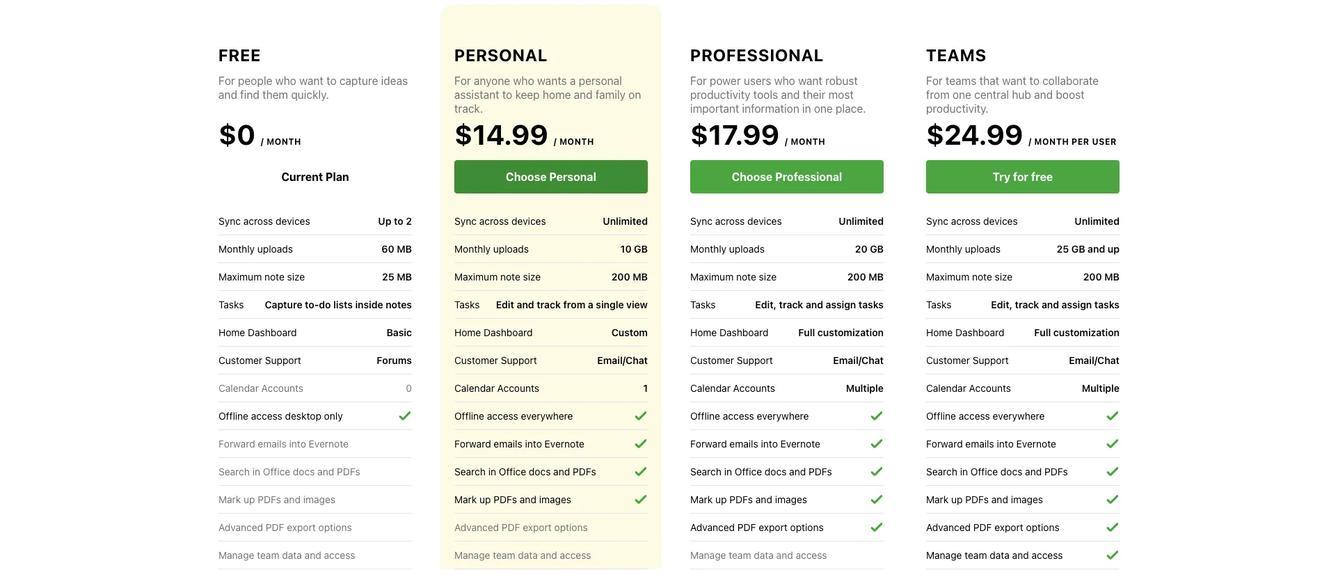 Task type: describe. For each thing, give the bounding box(es) containing it.
1 docs from the left
[[293, 466, 315, 477]]

tasks for 20 gb
[[859, 299, 884, 310]]

current
[[281, 170, 323, 183]]

4 data from the left
[[990, 549, 1010, 561]]

custom
[[612, 327, 648, 338]]

1 advanced pdf export options from the left
[[219, 521, 352, 533]]

free
[[219, 45, 261, 65]]

home for 10
[[455, 326, 481, 338]]

to inside for people who want to capture ideas and find them quickly.
[[327, 74, 337, 87]]

professional
[[775, 170, 842, 183]]

offline for 60 mb
[[219, 410, 249, 421]]

for anyone who wants a personal assistant to keep home and family on track.
[[455, 74, 641, 115]]

user
[[1092, 136, 1117, 146]]

/ for $0
[[261, 136, 264, 146]]

mark for 10
[[455, 494, 477, 505]]

track.
[[455, 102, 483, 115]]

that
[[980, 74, 1000, 87]]

most
[[829, 88, 854, 101]]

sync for 10 gb
[[455, 215, 477, 227]]

email/chat for 10 gb
[[598, 354, 648, 366]]

$14.99
[[455, 118, 548, 151]]

teams
[[926, 45, 987, 65]]

0
[[406, 382, 412, 394]]

only
[[324, 410, 343, 421]]

a for personal
[[570, 74, 576, 87]]

support for 25 gb and up
[[973, 354, 1009, 366]]

edit
[[496, 299, 514, 310]]

robust
[[826, 74, 858, 87]]

emails for 20 gb
[[730, 438, 759, 449]]

25 for 25 gb and up
[[1057, 243, 1069, 255]]

personal
[[549, 170, 597, 183]]

full for 25 gb and up
[[1035, 327, 1051, 338]]

monthly uploads for 10 gb
[[455, 243, 529, 254]]

basic
[[387, 327, 412, 338]]

choose personal button
[[455, 160, 648, 194]]

docs for 25 gb and up
[[1001, 466, 1023, 477]]

$0
[[219, 118, 255, 151]]

for for personal
[[455, 74, 471, 87]]

boost
[[1056, 88, 1085, 101]]

2 options from the left
[[554, 521, 588, 533]]

and inside the for anyone who wants a personal assistant to keep home and family on track.
[[574, 88, 593, 101]]

multiple for 25 gb and up
[[1082, 382, 1120, 394]]

offline access desktop only
[[219, 410, 343, 421]]

hub
[[1012, 88, 1032, 101]]

devices for 10 gb
[[512, 215, 546, 227]]

/ for $14.99
[[554, 136, 557, 146]]

office for 20 gb
[[735, 466, 762, 477]]

1 options from the left
[[319, 521, 352, 533]]

capture to-do lists inside notes
[[265, 299, 412, 310]]

1 advanced from the left
[[219, 521, 263, 533]]

home
[[543, 88, 571, 101]]

forward emails into evernote for 25 gb and up
[[926, 438, 1057, 449]]

accounts for 10 gb
[[497, 382, 540, 394]]

for for free
[[219, 74, 235, 87]]

everywhere for 25 gb and up
[[993, 410, 1045, 421]]

docs for 10 gb
[[529, 466, 551, 477]]

quickly.
[[291, 88, 329, 101]]

emails for 25 gb and up
[[966, 438, 995, 449]]

do
[[319, 299, 331, 310]]

across for 25
[[951, 215, 981, 227]]

power
[[710, 74, 741, 87]]

current plan
[[281, 170, 349, 183]]

assistant
[[455, 88, 500, 101]]

maximum note size for 25
[[926, 271, 1013, 282]]

4 advanced pdf export options from the left
[[926, 521, 1060, 533]]

for for teams
[[926, 74, 943, 87]]

forward for 20 gb
[[691, 438, 727, 449]]

for for professional
[[691, 74, 707, 87]]

personal
[[455, 45, 548, 65]]

devices for 25 gb and up
[[984, 215, 1018, 227]]

search in office docs and pdfs for 20 gb
[[691, 466, 832, 477]]

on
[[629, 88, 641, 101]]

maximum note size for 60
[[219, 271, 305, 282]]

edit, track and assign tasks for 25
[[991, 299, 1120, 310]]

desktop
[[285, 410, 322, 421]]

from inside for teams that want to collaborate from one central hub and boost productivity.
[[926, 88, 950, 101]]

gb for 20
[[870, 243, 884, 255]]

1 export from the left
[[287, 521, 316, 533]]

information
[[742, 102, 800, 115]]

tools
[[754, 88, 778, 101]]

size for 20 gb
[[759, 271, 777, 282]]

mark for 25
[[926, 494, 949, 505]]

200 mb for 10 gb
[[612, 271, 648, 282]]

in inside for power users who want robust productivity tools and their most important information in one place.
[[803, 102, 811, 115]]

capture
[[340, 74, 378, 87]]

1 search in office docs and pdfs from the left
[[219, 466, 360, 477]]

lists
[[334, 299, 353, 310]]

1 office from the left
[[263, 466, 290, 477]]

accounts for 60 mb
[[262, 382, 304, 394]]

4 advanced from the left
[[926, 521, 971, 533]]

calendar accounts for 60 mb
[[219, 382, 304, 394]]

3 options from the left
[[790, 521, 824, 533]]

team for 1
[[493, 549, 515, 561]]

emails for 10 gb
[[494, 438, 523, 449]]

10
[[621, 243, 632, 255]]

20 gb
[[855, 243, 884, 255]]

inside
[[355, 299, 383, 310]]

1 mark from the left
[[219, 494, 241, 505]]

25 gb and up
[[1057, 243, 1120, 255]]

3 export from the left
[[759, 521, 788, 533]]

for
[[1013, 170, 1029, 183]]

professional
[[691, 45, 824, 65]]

month for $14.99
[[560, 136, 594, 146]]

customer for 20 gb
[[691, 354, 734, 366]]

mb for 60 mb
[[397, 271, 412, 282]]

to left 2
[[394, 215, 404, 227]]

for people who want to capture ideas and find them quickly.
[[219, 74, 408, 101]]

plan
[[326, 170, 349, 183]]

monthly uploads for 25 gb and up
[[926, 243, 1001, 254]]

their
[[803, 88, 826, 101]]

2 advanced pdf export options from the left
[[455, 521, 588, 533]]

maximum for 20 gb
[[691, 271, 734, 282]]

one inside for power users who want robust productivity tools and their most important information in one place.
[[814, 102, 833, 115]]

25 for 25 mb
[[382, 271, 394, 282]]

tasks for 60
[[219, 299, 244, 310]]

customer for 25 gb and up
[[926, 354, 970, 366]]

family
[[596, 88, 626, 101]]

0 horizontal spatial from
[[564, 299, 586, 310]]

200 for 10
[[612, 271, 630, 282]]

a for tasks
[[588, 299, 594, 310]]

1 forward from the left
[[219, 438, 255, 449]]

across for 20
[[715, 215, 745, 227]]

notes
[[386, 299, 412, 310]]

in for 20 gb
[[724, 466, 732, 477]]

important
[[691, 102, 739, 115]]

evernote for 10 gb
[[545, 438, 585, 449]]

images for 20 gb
[[775, 494, 807, 505]]

calendar for 60 mb
[[219, 382, 259, 394]]

images for 10 gb
[[539, 494, 571, 505]]

1 mark up pdfs and images from the left
[[219, 494, 336, 505]]

support for 10 gb
[[501, 354, 537, 366]]

1 pdf from the left
[[266, 521, 284, 533]]

$17.99 / month
[[691, 118, 826, 151]]

evernote for 20 gb
[[781, 438, 821, 449]]

2 pdf from the left
[[502, 521, 520, 533]]

2 export from the left
[[523, 521, 552, 533]]

ideas
[[381, 74, 408, 87]]

10 gb
[[621, 243, 648, 255]]

place.
[[836, 102, 866, 115]]

$24.99 / month per user
[[926, 118, 1117, 151]]

$0 / month
[[219, 118, 301, 151]]

forums
[[377, 354, 412, 366]]

up to 2
[[378, 215, 412, 227]]

customization for 25
[[1054, 327, 1120, 338]]

into for 10 gb
[[525, 438, 542, 449]]

1 search from the left
[[219, 466, 250, 477]]

200 mb for 20 gb
[[848, 271, 884, 282]]

full for 20 gb
[[799, 327, 815, 338]]

dashboard for 10 gb
[[484, 326, 533, 338]]

4 manage from the left
[[926, 549, 962, 561]]

productivity
[[691, 88, 751, 101]]

size for 60 mb
[[287, 271, 305, 282]]

productivity.
[[926, 102, 989, 115]]

view
[[627, 299, 648, 310]]

tasks for 25
[[926, 299, 952, 310]]

1 images from the left
[[303, 494, 336, 505]]

personal
[[579, 74, 622, 87]]

uploads for 10 gb
[[493, 243, 529, 254]]

wants
[[537, 74, 567, 87]]

central
[[975, 88, 1009, 101]]

4 options from the left
[[1026, 521, 1060, 533]]

teams
[[946, 74, 977, 87]]

try for free
[[993, 170, 1053, 183]]

offline access everywhere for 10
[[455, 410, 573, 421]]

4 pdf from the left
[[974, 521, 992, 533]]

choose professional button
[[691, 160, 884, 194]]

20
[[855, 243, 868, 255]]

try for free button
[[926, 160, 1120, 194]]

find
[[240, 88, 260, 101]]

free
[[1032, 170, 1053, 183]]

1 into from the left
[[289, 438, 306, 449]]

single
[[596, 299, 624, 310]]

forward emails into evernote for 20 gb
[[691, 438, 821, 449]]

search in office docs and pdfs for 10 gb
[[455, 466, 596, 477]]

month for $24.99
[[1035, 136, 1069, 146]]

4 manage team data and access from the left
[[926, 549, 1063, 561]]

4 export from the left
[[995, 521, 1024, 533]]

$17.99
[[691, 118, 780, 151]]

keep
[[515, 88, 540, 101]]

to-
[[305, 299, 319, 310]]

edit and track from a single view
[[496, 299, 648, 310]]



Task type: vqa. For each thing, say whether or not it's contained in the screenshot.
icon
no



Task type: locate. For each thing, give the bounding box(es) containing it.
unlimited for 20 gb
[[839, 215, 884, 227]]

1 vertical spatial one
[[814, 102, 833, 115]]

forward for 25 gb and up
[[926, 438, 963, 449]]

4 accounts from the left
[[969, 382, 1011, 394]]

200 down 20
[[848, 271, 866, 282]]

want up their
[[798, 74, 823, 87]]

dashboard for 25 gb and up
[[956, 326, 1005, 338]]

for left the "people"
[[219, 74, 235, 87]]

access
[[251, 410, 283, 421], [487, 410, 518, 421], [723, 410, 754, 421], [959, 410, 990, 421], [324, 549, 355, 561], [560, 549, 591, 561], [796, 549, 827, 561], [1032, 549, 1063, 561]]

3 want from the left
[[1003, 74, 1027, 87]]

2 offline access everywhere from the left
[[691, 410, 809, 421]]

3 calendar from the left
[[691, 382, 731, 394]]

2 horizontal spatial track
[[1015, 299, 1040, 310]]

manage
[[219, 549, 254, 561], [455, 549, 490, 561], [691, 549, 726, 561], [926, 549, 962, 561]]

unlimited up 20
[[839, 215, 884, 227]]

offline access everywhere for 20
[[691, 410, 809, 421]]

across
[[243, 215, 273, 227], [479, 215, 509, 227], [715, 215, 745, 227], [951, 215, 981, 227]]

month up current
[[267, 136, 301, 146]]

tasks for 10
[[455, 299, 480, 310]]

who up keep at the left
[[513, 74, 534, 87]]

200 down 25 gb and up
[[1084, 271, 1102, 282]]

unlimited up 10
[[603, 215, 648, 227]]

offline for 25 gb and up
[[926, 410, 956, 421]]

one inside for teams that want to collaborate from one central hub and boost productivity.
[[953, 88, 972, 101]]

manage team data and access
[[219, 549, 355, 561], [455, 549, 591, 561], [691, 549, 827, 561], [926, 549, 1063, 561]]

mb down the '20 gb' at top right
[[869, 271, 884, 282]]

support for 60 mb
[[265, 354, 301, 366]]

0 horizontal spatial 200
[[612, 271, 630, 282]]

home for 20
[[691, 326, 717, 338]]

2
[[406, 215, 412, 227]]

1 note from the left
[[265, 271, 285, 282]]

1 vertical spatial from
[[564, 299, 586, 310]]

images
[[303, 494, 336, 505], [539, 494, 571, 505], [775, 494, 807, 505], [1011, 494, 1043, 505]]

note for 25 gb and up
[[972, 271, 993, 282]]

2 tasks from the left
[[455, 299, 480, 310]]

anyone
[[474, 74, 510, 87]]

4 home dashboard from the left
[[926, 326, 1005, 338]]

1 home from the left
[[219, 326, 245, 338]]

try
[[993, 170, 1011, 183]]

1 emails from the left
[[258, 438, 287, 449]]

2 horizontal spatial email/chat
[[1069, 354, 1120, 366]]

1 horizontal spatial tasks
[[1095, 299, 1120, 310]]

2 month from the left
[[560, 136, 594, 146]]

forward for 10 gb
[[455, 438, 491, 449]]

/ up choose professional
[[785, 136, 788, 146]]

gb
[[634, 243, 648, 255], [870, 243, 884, 255], [1072, 243, 1086, 255]]

200 mb down 25 gb and up
[[1084, 271, 1120, 282]]

to inside the for anyone who wants a personal assistant to keep home and family on track.
[[502, 88, 513, 101]]

evernote
[[309, 438, 349, 449], [545, 438, 585, 449], [781, 438, 821, 449], [1017, 438, 1057, 449]]

sync across devices down choose professional
[[691, 215, 782, 227]]

0 horizontal spatial offline access everywhere
[[455, 410, 573, 421]]

2 horizontal spatial offline access everywhere
[[926, 410, 1045, 421]]

size for 10 gb
[[523, 271, 541, 282]]

2 calendar from the left
[[455, 382, 495, 394]]

1 horizontal spatial who
[[513, 74, 534, 87]]

for inside for power users who want robust productivity tools and their most important information in one place.
[[691, 74, 707, 87]]

/
[[261, 136, 264, 146], [554, 136, 557, 146], [785, 136, 788, 146], [1029, 136, 1032, 146]]

3 forward emails into evernote from the left
[[691, 438, 821, 449]]

from up productivity.
[[926, 88, 950, 101]]

manage for 1
[[455, 549, 490, 561]]

/ inside $24.99 / month per user
[[1029, 136, 1032, 146]]

unlimited
[[603, 215, 648, 227], [839, 215, 884, 227], [1075, 215, 1120, 227]]

maximum for 10 gb
[[455, 271, 498, 282]]

1 uploads from the left
[[257, 243, 293, 254]]

month for $17.99
[[791, 136, 826, 146]]

4 team from the left
[[965, 549, 987, 561]]

1 horizontal spatial email/chat
[[833, 354, 884, 366]]

0 horizontal spatial email/chat
[[598, 354, 648, 366]]

customer
[[219, 354, 262, 366], [455, 354, 498, 366], [691, 354, 734, 366], [926, 354, 970, 366]]

60 mb
[[382, 243, 412, 255]]

3 images from the left
[[775, 494, 807, 505]]

unlimited for 10 gb
[[603, 215, 648, 227]]

2 track from the left
[[779, 299, 804, 310]]

3 tasks from the left
[[691, 299, 716, 310]]

up
[[378, 215, 392, 227]]

home dashboard for 20 gb
[[691, 326, 769, 338]]

sync for 25 gb and up
[[926, 215, 949, 227]]

0 horizontal spatial who
[[275, 74, 296, 87]]

in for 25 gb and up
[[960, 466, 968, 477]]

current plan button
[[219, 160, 412, 194]]

choose
[[506, 170, 547, 183], [732, 170, 773, 183]]

from
[[926, 88, 950, 101], [564, 299, 586, 310]]

1 horizontal spatial gb
[[870, 243, 884, 255]]

2 horizontal spatial 200
[[1084, 271, 1102, 282]]

2 horizontal spatial 200 mb
[[1084, 271, 1120, 282]]

home dashboard
[[219, 326, 297, 338], [455, 326, 533, 338], [691, 326, 769, 338], [926, 326, 1005, 338]]

full customization
[[799, 327, 884, 338], [1035, 327, 1120, 338]]

for inside the for anyone who wants a personal assistant to keep home and family on track.
[[455, 74, 471, 87]]

1
[[643, 382, 648, 394]]

200 mb down the '20 gb' at top right
[[848, 271, 884, 282]]

to left keep at the left
[[502, 88, 513, 101]]

want inside for people who want to capture ideas and find them quickly.
[[299, 74, 324, 87]]

3 mark up pdfs and images from the left
[[691, 494, 807, 505]]

0 horizontal spatial edit,
[[756, 299, 777, 310]]

3 200 from the left
[[1084, 271, 1102, 282]]

25
[[1057, 243, 1069, 255], [382, 271, 394, 282]]

mb for 25 gb and up
[[1105, 271, 1120, 282]]

4 sync across devices from the left
[[926, 215, 1018, 227]]

2 across from the left
[[479, 215, 509, 227]]

one down their
[[814, 102, 833, 115]]

who up them
[[275, 74, 296, 87]]

devices down choose professional
[[748, 215, 782, 227]]

office for 10 gb
[[499, 466, 526, 477]]

1 horizontal spatial one
[[953, 88, 972, 101]]

sync across devices down current
[[219, 215, 310, 227]]

/ inside $0 / month
[[261, 136, 264, 146]]

choose professional
[[732, 170, 842, 183]]

2 devices from the left
[[512, 215, 546, 227]]

/ up "try for free" "button"
[[1029, 136, 1032, 146]]

60
[[382, 243, 394, 255]]

sync for 60 mb
[[219, 215, 241, 227]]

2 uploads from the left
[[493, 243, 529, 254]]

images for 25 gb and up
[[1011, 494, 1043, 505]]

mb up view
[[633, 271, 648, 282]]

edit, track and assign tasks
[[756, 299, 884, 310], [991, 299, 1120, 310]]

manage team data and access for 0
[[219, 549, 355, 561]]

sync across devices for 20
[[691, 215, 782, 227]]

1 horizontal spatial 200 mb
[[848, 271, 884, 282]]

0 horizontal spatial assign
[[826, 299, 856, 310]]

month inside $24.99 / month per user
[[1035, 136, 1069, 146]]

1 dashboard from the left
[[248, 326, 297, 338]]

note for 10 gb
[[500, 271, 521, 282]]

assign for 25
[[1062, 299, 1092, 310]]

mb
[[397, 243, 412, 255], [397, 271, 412, 282], [633, 271, 648, 282], [869, 271, 884, 282], [1105, 271, 1120, 282]]

uploads
[[257, 243, 293, 254], [493, 243, 529, 254], [729, 243, 765, 254], [965, 243, 1001, 254]]

3 forward from the left
[[691, 438, 727, 449]]

3 advanced pdf export options from the left
[[691, 521, 824, 533]]

1 who from the left
[[275, 74, 296, 87]]

1 across from the left
[[243, 215, 273, 227]]

forward
[[219, 438, 255, 449], [455, 438, 491, 449], [691, 438, 727, 449], [926, 438, 963, 449]]

sync
[[219, 215, 241, 227], [455, 215, 477, 227], [691, 215, 713, 227], [926, 215, 949, 227]]

docs
[[293, 466, 315, 477], [529, 466, 551, 477], [765, 466, 787, 477], [1001, 466, 1023, 477]]

2 horizontal spatial unlimited
[[1075, 215, 1120, 227]]

calendar for 25 gb and up
[[926, 382, 967, 394]]

offline for 10 gb
[[455, 410, 485, 421]]

options
[[319, 521, 352, 533], [554, 521, 588, 533], [790, 521, 824, 533], [1026, 521, 1060, 533]]

who inside for people who want to capture ideas and find them quickly.
[[275, 74, 296, 87]]

0 horizontal spatial customization
[[818, 327, 884, 338]]

0 horizontal spatial everywhere
[[521, 410, 573, 421]]

customization
[[818, 327, 884, 338], [1054, 327, 1120, 338]]

capture
[[265, 299, 302, 310]]

mark up pdfs and images
[[219, 494, 336, 505], [455, 494, 571, 505], [691, 494, 807, 505], [926, 494, 1043, 505]]

1 horizontal spatial full customization
[[1035, 327, 1120, 338]]

1 tasks from the left
[[219, 299, 244, 310]]

0 horizontal spatial edit, track and assign tasks
[[756, 299, 884, 310]]

1 forward emails into evernote from the left
[[219, 438, 349, 449]]

/ right $0
[[261, 136, 264, 146]]

tasks down 25 gb and up
[[1095, 299, 1120, 310]]

1 horizontal spatial from
[[926, 88, 950, 101]]

people
[[238, 74, 272, 87]]

0 horizontal spatial track
[[537, 299, 561, 310]]

manage team data and access for 1
[[455, 549, 591, 561]]

offline access everywhere
[[455, 410, 573, 421], [691, 410, 809, 421], [926, 410, 1045, 421]]

customer support
[[219, 354, 301, 366], [455, 354, 537, 366], [691, 354, 773, 366], [926, 354, 1009, 366]]

search in office docs and pdfs for 25 gb and up
[[926, 466, 1068, 477]]

team
[[257, 549, 280, 561], [493, 549, 515, 561], [729, 549, 751, 561], [965, 549, 987, 561]]

customer support for 20 gb
[[691, 354, 773, 366]]

3 note from the left
[[736, 271, 757, 282]]

note for 20 gb
[[736, 271, 757, 282]]

maximum note size for 20
[[691, 271, 777, 282]]

1 horizontal spatial 25
[[1057, 243, 1069, 255]]

choose personal
[[506, 170, 597, 183]]

monthly for 10 gb
[[455, 243, 491, 254]]

month inside $17.99 / month
[[791, 136, 826, 146]]

1 vertical spatial a
[[588, 299, 594, 310]]

accounts
[[262, 382, 304, 394], [497, 382, 540, 394], [733, 382, 775, 394], [969, 382, 1011, 394]]

track for 20
[[779, 299, 804, 310]]

200 mb for 25 gb and up
[[1084, 271, 1120, 282]]

/ inside $14.99 / month
[[554, 136, 557, 146]]

for up assistant
[[455, 74, 471, 87]]

1 horizontal spatial customization
[[1054, 327, 1120, 338]]

and inside for power users who want robust productivity tools and their most important information in one place.
[[781, 88, 800, 101]]

3 office from the left
[[735, 466, 762, 477]]

2 advanced from the left
[[455, 521, 499, 533]]

1 full from the left
[[799, 327, 815, 338]]

1 customization from the left
[[818, 327, 884, 338]]

3 home dashboard from the left
[[691, 326, 769, 338]]

2 search in office docs and pdfs from the left
[[455, 466, 596, 477]]

2 size from the left
[[523, 271, 541, 282]]

offline
[[219, 410, 249, 421], [455, 410, 485, 421], [691, 410, 720, 421], [926, 410, 956, 421]]

1 horizontal spatial everywhere
[[757, 410, 809, 421]]

3 uploads from the left
[[729, 243, 765, 254]]

one
[[953, 88, 972, 101], [814, 102, 833, 115]]

2 mark up pdfs and images from the left
[[455, 494, 571, 505]]

want inside for power users who want robust productivity tools and their most important information in one place.
[[798, 74, 823, 87]]

track
[[537, 299, 561, 310], [779, 299, 804, 310], [1015, 299, 1040, 310]]

sync across devices down 'choose personal' on the top of page
[[455, 215, 546, 227]]

3 devices from the left
[[748, 215, 782, 227]]

/ for $17.99
[[785, 136, 788, 146]]

one down teams
[[953, 88, 972, 101]]

4 across from the left
[[951, 215, 981, 227]]

customer for 10 gb
[[455, 354, 498, 366]]

4 dashboard from the left
[[956, 326, 1005, 338]]

unlimited up 25 gb and up
[[1075, 215, 1120, 227]]

unlimited for 25 gb and up
[[1075, 215, 1120, 227]]

25 mb
[[382, 271, 412, 282]]

who up tools on the right top of page
[[774, 74, 796, 87]]

evernote for 25 gb and up
[[1017, 438, 1057, 449]]

3 everywhere from the left
[[993, 410, 1045, 421]]

maximum note size for 10
[[455, 271, 541, 282]]

mb down 25 gb and up
[[1105, 271, 1120, 282]]

3 dashboard from the left
[[720, 326, 769, 338]]

/ inside $17.99 / month
[[785, 136, 788, 146]]

1 horizontal spatial multiple
[[1082, 382, 1120, 394]]

2 gb from the left
[[870, 243, 884, 255]]

across for 60
[[243, 215, 273, 227]]

for teams that want to collaborate from one central hub and boost productivity.
[[926, 74, 1099, 115]]

4 size from the left
[[995, 271, 1013, 282]]

search for 25 gb and up
[[926, 466, 958, 477]]

0 vertical spatial from
[[926, 88, 950, 101]]

pdf
[[266, 521, 284, 533], [502, 521, 520, 533], [738, 521, 756, 533], [974, 521, 992, 533]]

them
[[262, 88, 288, 101]]

month left per
[[1035, 136, 1069, 146]]

0 horizontal spatial tasks
[[859, 299, 884, 310]]

0 horizontal spatial full
[[799, 327, 815, 338]]

4 home from the left
[[926, 326, 953, 338]]

0 horizontal spatial a
[[570, 74, 576, 87]]

2 horizontal spatial want
[[1003, 74, 1027, 87]]

0 horizontal spatial 200 mb
[[612, 271, 648, 282]]

everywhere
[[521, 410, 573, 421], [757, 410, 809, 421], [993, 410, 1045, 421]]

0 vertical spatial 25
[[1057, 243, 1069, 255]]

and
[[219, 88, 237, 101], [574, 88, 593, 101], [781, 88, 800, 101], [1035, 88, 1053, 101], [1088, 243, 1106, 255], [517, 299, 534, 310], [806, 299, 824, 310], [1042, 299, 1059, 310], [318, 466, 334, 477], [553, 466, 570, 477], [789, 466, 806, 477], [1025, 466, 1042, 477], [284, 494, 301, 505], [520, 494, 537, 505], [756, 494, 773, 505], [992, 494, 1009, 505], [305, 549, 321, 561], [541, 549, 557, 561], [777, 549, 793, 561], [1013, 549, 1029, 561]]

1 track from the left
[[537, 299, 561, 310]]

1 maximum note size from the left
[[219, 271, 305, 282]]

tasks for 25 gb and up
[[1095, 299, 1120, 310]]

uploads for 20 gb
[[729, 243, 765, 254]]

200 mb
[[612, 271, 648, 282], [848, 271, 884, 282], [1084, 271, 1120, 282]]

0 horizontal spatial multiple
[[846, 382, 884, 394]]

want
[[299, 74, 324, 87], [798, 74, 823, 87], [1003, 74, 1027, 87]]

to up hub in the right of the page
[[1030, 74, 1040, 87]]

month for $0
[[267, 136, 301, 146]]

collaborate
[[1043, 74, 1099, 87]]

in
[[803, 102, 811, 115], [252, 466, 260, 477], [488, 466, 496, 477], [724, 466, 732, 477], [960, 466, 968, 477]]

home for 25
[[926, 326, 953, 338]]

devices for 60 mb
[[276, 215, 310, 227]]

calendar accounts for 25 gb and up
[[926, 382, 1011, 394]]

month up professional
[[791, 136, 826, 146]]

$24.99
[[926, 118, 1023, 151]]

and inside for teams that want to collaborate from one central hub and boost productivity.
[[1035, 88, 1053, 101]]

devices down 'choose personal' on the top of page
[[512, 215, 546, 227]]

monthly for 20 gb
[[691, 243, 727, 254]]

1 horizontal spatial full
[[1035, 327, 1051, 338]]

month inside $0 / month
[[267, 136, 301, 146]]

tasks down the '20 gb' at top right
[[859, 299, 884, 310]]

0 horizontal spatial one
[[814, 102, 833, 115]]

home
[[219, 326, 245, 338], [455, 326, 481, 338], [691, 326, 717, 338], [926, 326, 953, 338]]

2 mark from the left
[[455, 494, 477, 505]]

3 unlimited from the left
[[1075, 215, 1120, 227]]

want for teams
[[1003, 74, 1027, 87]]

advanced pdf export options
[[219, 521, 352, 533], [455, 521, 588, 533], [691, 521, 824, 533], [926, 521, 1060, 533]]

mark up pdfs and images for 20
[[691, 494, 807, 505]]

1 customer from the left
[[219, 354, 262, 366]]

manage for 0
[[219, 549, 254, 561]]

1 vertical spatial 25
[[382, 271, 394, 282]]

1 calendar from the left
[[219, 382, 259, 394]]

search
[[219, 466, 250, 477], [455, 466, 486, 477], [691, 466, 722, 477], [926, 466, 958, 477]]

2 horizontal spatial who
[[774, 74, 796, 87]]

users
[[744, 74, 772, 87]]

1 horizontal spatial want
[[798, 74, 823, 87]]

size
[[287, 271, 305, 282], [523, 271, 541, 282], [759, 271, 777, 282], [995, 271, 1013, 282]]

assign down 25 gb and up
[[1062, 299, 1092, 310]]

across for 10
[[479, 215, 509, 227]]

choose down $17.99 / month
[[732, 170, 773, 183]]

want inside for teams that want to collaborate from one central hub and boost productivity.
[[1003, 74, 1027, 87]]

1 horizontal spatial edit, track and assign tasks
[[991, 299, 1120, 310]]

edit, for 25 gb and up
[[991, 299, 1013, 310]]

data for multiple
[[754, 549, 774, 561]]

1 customer support from the left
[[219, 354, 301, 366]]

0 horizontal spatial gb
[[634, 243, 648, 255]]

1 horizontal spatial a
[[588, 299, 594, 310]]

2 email/chat from the left
[[833, 354, 884, 366]]

up for 20 gb
[[716, 494, 727, 505]]

who inside for power users who want robust productivity tools and their most important information in one place.
[[774, 74, 796, 87]]

who inside the for anyone who wants a personal assistant to keep home and family on track.
[[513, 74, 534, 87]]

/ up choose personal button
[[554, 136, 557, 146]]

gb for 25
[[1072, 243, 1086, 255]]

4 offline from the left
[[926, 410, 956, 421]]

1 edit, track and assign tasks from the left
[[756, 299, 884, 310]]

200 for 25
[[1084, 271, 1102, 282]]

to inside for teams that want to collaborate from one central hub and boost productivity.
[[1030, 74, 1040, 87]]

from left single
[[564, 299, 586, 310]]

200 mb down 10
[[612, 271, 648, 282]]

1 horizontal spatial 200
[[848, 271, 866, 282]]

2 dashboard from the left
[[484, 326, 533, 338]]

2 offline from the left
[[455, 410, 485, 421]]

0 vertical spatial one
[[953, 88, 972, 101]]

4 search in office docs and pdfs from the left
[[926, 466, 1068, 477]]

$14.99 / month
[[455, 118, 594, 151]]

2 manage team data and access from the left
[[455, 549, 591, 561]]

monthly for 25 gb and up
[[926, 243, 963, 254]]

assign down 20
[[826, 299, 856, 310]]

accounts for 20 gb
[[733, 382, 775, 394]]

sync across devices for 60
[[219, 215, 310, 227]]

email/chat for 25 gb and up
[[1069, 354, 1120, 366]]

customer support for 10 gb
[[455, 354, 537, 366]]

4 month from the left
[[1035, 136, 1069, 146]]

and inside for people who want to capture ideas and find them quickly.
[[219, 88, 237, 101]]

4 monthly uploads from the left
[[926, 243, 1001, 254]]

1 horizontal spatial offline access everywhere
[[691, 410, 809, 421]]

3 calendar accounts from the left
[[691, 382, 775, 394]]

choose for choose professional
[[732, 170, 773, 183]]

mb up notes
[[397, 271, 412, 282]]

everywhere for 10 gb
[[521, 410, 573, 421]]

for up productivity
[[691, 74, 707, 87]]

month up personal
[[560, 136, 594, 146]]

for inside for people who want to capture ideas and find them quickly.
[[219, 74, 235, 87]]

a left single
[[588, 299, 594, 310]]

month inside $14.99 / month
[[560, 136, 594, 146]]

2 horizontal spatial everywhere
[[993, 410, 1045, 421]]

1 offline from the left
[[219, 410, 249, 421]]

2 emails from the left
[[494, 438, 523, 449]]

devices down try
[[984, 215, 1018, 227]]

tasks for 20
[[691, 299, 716, 310]]

4 maximum from the left
[[926, 271, 970, 282]]

mb right 60
[[397, 243, 412, 255]]

for inside for teams that want to collaborate from one central hub and boost productivity.
[[926, 74, 943, 87]]

/ for $24.99
[[1029, 136, 1032, 146]]

1 team from the left
[[257, 549, 280, 561]]

1 horizontal spatial unlimited
[[839, 215, 884, 227]]

1 manage from the left
[[219, 549, 254, 561]]

200
[[612, 271, 630, 282], [848, 271, 866, 282], [1084, 271, 1102, 282]]

2 sync from the left
[[455, 215, 477, 227]]

0 horizontal spatial choose
[[506, 170, 547, 183]]

a inside the for anyone who wants a personal assistant to keep home and family on track.
[[570, 74, 576, 87]]

tasks
[[859, 299, 884, 310], [1095, 299, 1120, 310]]

3 who from the left
[[774, 74, 796, 87]]

4 docs from the left
[[1001, 466, 1023, 477]]

tasks
[[219, 299, 244, 310], [455, 299, 480, 310], [691, 299, 716, 310], [926, 299, 952, 310]]

want for free
[[299, 74, 324, 87]]

for left teams
[[926, 74, 943, 87]]

1 choose from the left
[[506, 170, 547, 183]]

for power users who want robust productivity tools and their most important information in one place.
[[691, 74, 866, 115]]

offline for 20 gb
[[691, 410, 720, 421]]

0 horizontal spatial unlimited
[[603, 215, 648, 227]]

want up quickly.
[[299, 74, 324, 87]]

sync across devices down try
[[926, 215, 1018, 227]]

3 monthly uploads from the left
[[691, 243, 765, 254]]

a right wants
[[570, 74, 576, 87]]

3 advanced from the left
[[691, 521, 735, 533]]

assign for 20
[[826, 299, 856, 310]]

1 horizontal spatial assign
[[1062, 299, 1092, 310]]

1 devices from the left
[[276, 215, 310, 227]]

1 maximum from the left
[[219, 271, 262, 282]]

4 mark up pdfs and images from the left
[[926, 494, 1043, 505]]

0 horizontal spatial 25
[[382, 271, 394, 282]]

1 horizontal spatial track
[[779, 299, 804, 310]]

emails
[[258, 438, 287, 449], [494, 438, 523, 449], [730, 438, 759, 449], [966, 438, 995, 449]]

4 uploads from the left
[[965, 243, 1001, 254]]

3 pdf from the left
[[738, 521, 756, 533]]

1 horizontal spatial edit,
[[991, 299, 1013, 310]]

to up quickly.
[[327, 74, 337, 87]]

1 manage team data and access from the left
[[219, 549, 355, 561]]

2 edit, track and assign tasks from the left
[[991, 299, 1120, 310]]

1 sync from the left
[[219, 215, 241, 227]]

4 customer support from the left
[[926, 354, 1009, 366]]

calendar for 20 gb
[[691, 382, 731, 394]]

choose down $14.99 / month
[[506, 170, 547, 183]]

3 docs from the left
[[765, 466, 787, 477]]

200 down 10
[[612, 271, 630, 282]]

1 data from the left
[[282, 549, 302, 561]]

team for 0
[[257, 549, 280, 561]]

0 horizontal spatial full customization
[[799, 327, 884, 338]]

2 horizontal spatial gb
[[1072, 243, 1086, 255]]

home dashboard for 10 gb
[[455, 326, 533, 338]]

2 assign from the left
[[1062, 299, 1092, 310]]

1 horizontal spatial choose
[[732, 170, 773, 183]]

sync for 20 gb
[[691, 215, 713, 227]]

0 vertical spatial a
[[570, 74, 576, 87]]

customer support for 25 gb and up
[[926, 354, 1009, 366]]

2 customer support from the left
[[455, 354, 537, 366]]

3 emails from the left
[[730, 438, 759, 449]]

a
[[570, 74, 576, 87], [588, 299, 594, 310]]

data for 0
[[282, 549, 302, 561]]

support for 20 gb
[[737, 354, 773, 366]]

want up hub in the right of the page
[[1003, 74, 1027, 87]]

customer support for 60 mb
[[219, 354, 301, 366]]

1 evernote from the left
[[309, 438, 349, 449]]

0 horizontal spatial want
[[299, 74, 324, 87]]

devices down current
[[276, 215, 310, 227]]

2 for from the left
[[455, 74, 471, 87]]

per
[[1072, 136, 1090, 146]]

edit,
[[756, 299, 777, 310], [991, 299, 1013, 310]]



